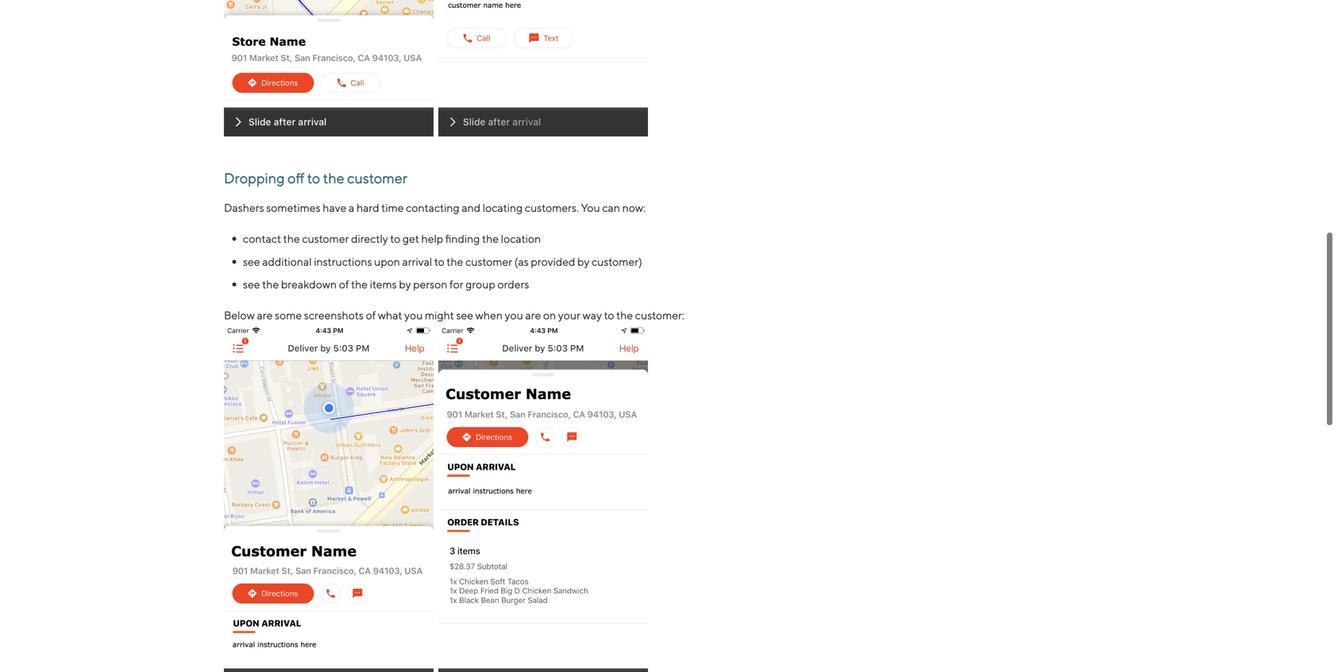 Task type: vqa. For each thing, say whether or not it's contained in the screenshot.
you
yes



Task type: describe. For each thing, give the bounding box(es) containing it.
(as
[[514, 255, 529, 268]]

the right finding in the left of the page
[[482, 232, 499, 245]]

customer)
[[592, 255, 642, 268]]

provided
[[531, 255, 575, 268]]

customers.
[[525, 201, 579, 215]]

time
[[381, 201, 404, 215]]

you
[[581, 201, 600, 215]]

0 horizontal spatial by
[[399, 278, 411, 291]]

the up for
[[447, 255, 463, 268]]

get
[[403, 232, 419, 245]]

0 vertical spatial customer
[[347, 170, 407, 187]]

now:
[[622, 201, 646, 215]]

hard
[[357, 201, 379, 215]]

arrival
[[402, 255, 432, 268]]

0 vertical spatial of
[[339, 278, 349, 291]]

below are some screenshots of what you might see when you are on your way to the customer:
[[224, 309, 684, 322]]

your
[[558, 309, 580, 322]]

see for see additional instructions upon arrival to the customer (as provided by customer)
[[243, 255, 260, 268]]

2 you from the left
[[505, 309, 523, 322]]

the up additional
[[283, 232, 300, 245]]

dashers sometimes have a hard time contacting and locating customers. you can now:
[[224, 201, 646, 215]]

to right off
[[307, 170, 320, 187]]

orders
[[497, 278, 529, 291]]

below
[[224, 309, 255, 322]]

additional
[[262, 255, 312, 268]]

the right way
[[616, 309, 633, 322]]

person
[[413, 278, 447, 291]]

location
[[501, 232, 541, 245]]

finding
[[445, 232, 480, 245]]

customer instructions expanded view image
[[438, 325, 648, 673]]

have
[[323, 201, 347, 215]]

a
[[349, 201, 354, 215]]

to right arrival on the left of the page
[[434, 255, 445, 268]]

group
[[466, 278, 495, 291]]

contacting
[[406, 201, 460, 215]]

arriving to store compressed view image
[[224, 0, 434, 136]]

contact
[[243, 232, 281, 245]]

some
[[275, 309, 302, 322]]

locating
[[483, 201, 523, 215]]

1 vertical spatial customer
[[302, 232, 349, 245]]

1 you from the left
[[404, 309, 423, 322]]

see additional instructions upon arrival to the customer (as provided by customer)
[[243, 255, 642, 268]]

dropping off to the customer
[[224, 170, 407, 187]]

customer:
[[635, 309, 684, 322]]

the left items
[[351, 278, 368, 291]]



Task type: locate. For each thing, give the bounding box(es) containing it.
can
[[602, 201, 620, 215]]

upon
[[374, 255, 400, 268]]

of left what in the left top of the page
[[366, 309, 376, 322]]

to left get on the left top
[[390, 232, 400, 245]]

you right what in the left top of the page
[[404, 309, 423, 322]]

are left on
[[525, 309, 541, 322]]

0 vertical spatial see
[[243, 255, 260, 268]]

see up below on the left of the page
[[243, 278, 260, 291]]

customer instructions compressed view image
[[224, 325, 434, 673]]

customer up group
[[465, 255, 512, 268]]

way
[[583, 309, 602, 322]]

see the breakdown of the items by person for group orders
[[243, 278, 529, 291]]

2 vertical spatial customer
[[465, 255, 512, 268]]

1 horizontal spatial by
[[577, 255, 589, 268]]

2 are from the left
[[525, 309, 541, 322]]

dropping
[[224, 170, 285, 187]]

might
[[425, 309, 454, 322]]

to
[[307, 170, 320, 187], [390, 232, 400, 245], [434, 255, 445, 268], [604, 309, 614, 322]]

1 are from the left
[[257, 309, 273, 322]]

by right items
[[399, 278, 411, 291]]

for
[[450, 278, 463, 291]]

see left when
[[456, 309, 473, 322]]

are
[[257, 309, 273, 322], [525, 309, 541, 322]]

the
[[323, 170, 344, 187], [283, 232, 300, 245], [482, 232, 499, 245], [447, 255, 463, 268], [262, 278, 279, 291], [351, 278, 368, 291], [616, 309, 633, 322]]

0 horizontal spatial you
[[404, 309, 423, 322]]

see
[[243, 255, 260, 268], [243, 278, 260, 291], [456, 309, 473, 322]]

1 vertical spatial of
[[366, 309, 376, 322]]

help
[[421, 232, 443, 245]]

see down contact
[[243, 255, 260, 268]]

1 horizontal spatial you
[[505, 309, 523, 322]]

when
[[475, 309, 503, 322]]

to right way
[[604, 309, 614, 322]]

contact the customer directly to get help finding the location
[[243, 232, 541, 245]]

store instructions expanded view image
[[438, 0, 648, 136]]

screenshots
[[304, 309, 364, 322]]

by
[[577, 255, 589, 268], [399, 278, 411, 291]]

breakdown
[[281, 278, 337, 291]]

1 vertical spatial by
[[399, 278, 411, 291]]

sometimes
[[266, 201, 321, 215]]

1 horizontal spatial of
[[366, 309, 376, 322]]

by right provided
[[577, 255, 589, 268]]

of
[[339, 278, 349, 291], [366, 309, 376, 322]]

items
[[370, 278, 397, 291]]

1 vertical spatial see
[[243, 278, 260, 291]]

see for see the breakdown of the items by person for group orders
[[243, 278, 260, 291]]

you right when
[[505, 309, 523, 322]]

customer
[[347, 170, 407, 187], [302, 232, 349, 245], [465, 255, 512, 268]]

2 vertical spatial see
[[456, 309, 473, 322]]

instructions
[[314, 255, 372, 268]]

you
[[404, 309, 423, 322], [505, 309, 523, 322]]

customer up instructions
[[302, 232, 349, 245]]

0 vertical spatial by
[[577, 255, 589, 268]]

on
[[543, 309, 556, 322]]

dashers
[[224, 201, 264, 215]]

are left some
[[257, 309, 273, 322]]

of down instructions
[[339, 278, 349, 291]]

1 horizontal spatial are
[[525, 309, 541, 322]]

and
[[462, 201, 481, 215]]

off
[[287, 170, 304, 187]]

0 horizontal spatial of
[[339, 278, 349, 291]]

0 horizontal spatial are
[[257, 309, 273, 322]]

customer up the 'hard'
[[347, 170, 407, 187]]

the up have
[[323, 170, 344, 187]]

the down additional
[[262, 278, 279, 291]]

what
[[378, 309, 402, 322]]

directly
[[351, 232, 388, 245]]



